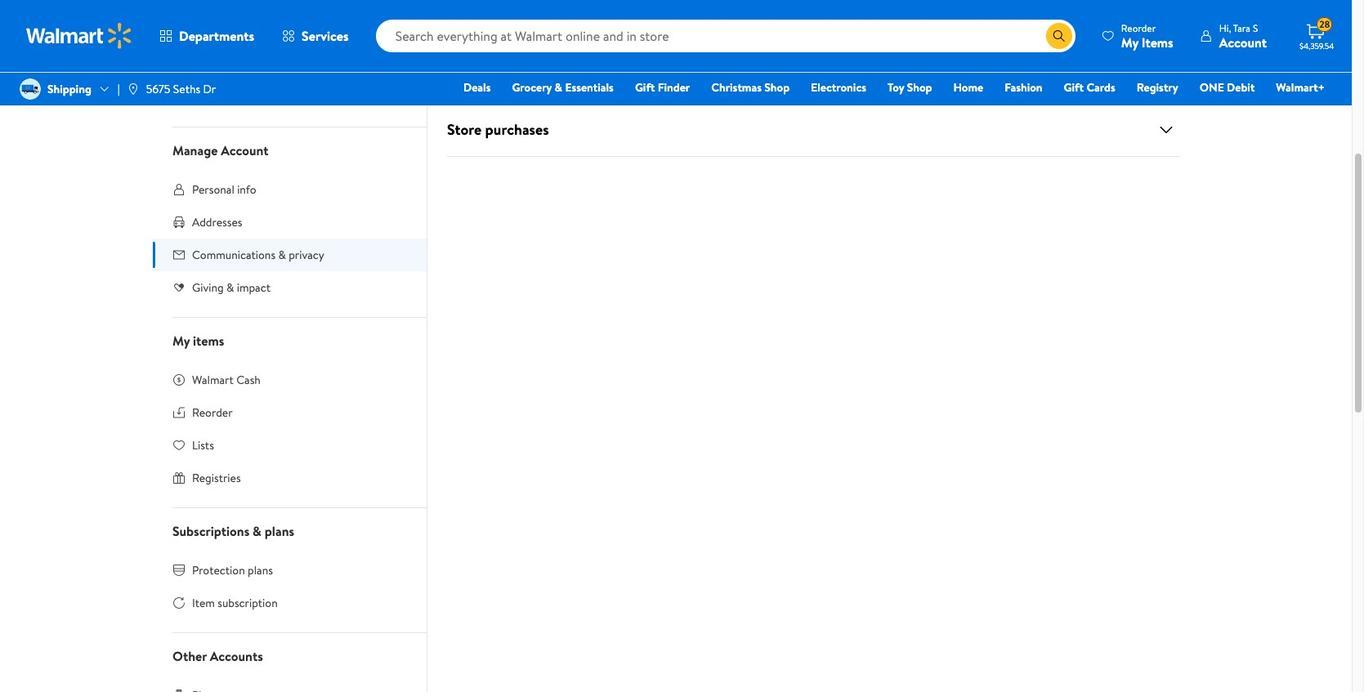 Task type: describe. For each thing, give the bounding box(es) containing it.
hi, tara s account
[[1219, 21, 1267, 51]]

2 with from the left
[[904, 34, 929, 52]]

Search search field
[[376, 20, 1076, 52]]

christmas
[[711, 79, 762, 96]]

1 vertical spatial account
[[221, 141, 269, 159]]

reorder my items
[[1121, 21, 1174, 51]]

departments button
[[146, 16, 268, 56]]

walmart+
[[1276, 79, 1325, 96]]

5675 seths dr
[[146, 81, 216, 97]]

giving
[[192, 280, 224, 296]]

walmart image
[[26, 23, 132, 49]]

reorder for reorder my items
[[1121, 21, 1156, 35]]

walmart+ link
[[1269, 78, 1333, 96]]

other
[[172, 647, 207, 665]]

gift cards
[[1064, 79, 1116, 96]]

home
[[954, 79, 984, 96]]

walmart
[[192, 372, 234, 388]]

pets
[[192, 56, 214, 73]]

giving & impact
[[192, 280, 271, 296]]

personal
[[192, 181, 234, 198]]

communications
[[192, 247, 276, 263]]

Walmart Site-Wide search field
[[376, 20, 1076, 52]]

& for subscriptions
[[253, 522, 262, 540]]

you
[[881, 34, 901, 52]]

subscriptions
[[172, 522, 250, 540]]

other
[[671, 34, 702, 52]]

toy shop
[[888, 79, 932, 96]]

reorder link
[[153, 396, 427, 429]]

5675
[[146, 81, 170, 97]]

1 with from the left
[[644, 34, 668, 52]]

gift for gift cards
[[1064, 79, 1084, 96]]

accounts
[[210, 647, 263, 665]]

services button
[[268, 16, 363, 56]]

deals
[[464, 79, 491, 96]]

my items
[[172, 332, 224, 350]]

communications & privacy link
[[153, 239, 427, 271]]

28
[[1320, 17, 1330, 31]]

hi,
[[1219, 21, 1231, 35]]

other accounts
[[172, 647, 263, 665]]

subscriptions & plans
[[172, 522, 294, 540]]

registries link
[[153, 462, 427, 495]]

gift finder link
[[628, 78, 698, 96]]

privacy
[[289, 247, 324, 263]]

impact
[[237, 280, 271, 296]]

search icon image
[[1053, 29, 1066, 43]]

electronics
[[811, 79, 867, 96]]

 image for 5675 seths dr
[[126, 83, 139, 96]]

info
[[237, 181, 256, 198]]

shop for christmas shop
[[765, 79, 790, 96]]

subscription
[[218, 595, 278, 611]]

lists link
[[153, 429, 427, 462]]

provide
[[835, 34, 877, 52]]

lists
[[192, 437, 214, 454]]

protection plans
[[192, 562, 273, 579]]

home link
[[946, 78, 991, 96]]

can
[[812, 34, 832, 52]]

shipping
[[47, 81, 91, 97]]

store purchases
[[447, 119, 549, 140]]

tara
[[1233, 21, 1251, 35]]

electronics link
[[804, 78, 874, 96]]

essentials
[[565, 79, 614, 96]]

items
[[193, 332, 224, 350]]

registry
[[1137, 79, 1179, 96]]

& for grocery
[[555, 79, 562, 96]]

so
[[768, 34, 781, 52]]

grocery
[[512, 79, 552, 96]]

personal info link
[[153, 173, 427, 206]]

one debit
[[1200, 79, 1255, 96]]

vehicles
[[192, 89, 233, 105]]

their
[[931, 34, 958, 52]]

seths
[[173, 81, 200, 97]]

fashion link
[[997, 78, 1050, 96]]

allow
[[447, 34, 479, 52]]



Task type: vqa. For each thing, say whether or not it's contained in the screenshot.
'Giving'
yes



Task type: locate. For each thing, give the bounding box(es) containing it.
reorder
[[1121, 21, 1156, 35], [192, 405, 233, 421]]

pets link
[[153, 48, 427, 81]]

items
[[1142, 33, 1174, 51]]

one
[[1200, 79, 1224, 96]]

personal info
[[192, 181, 256, 198]]

& right giving
[[226, 280, 234, 296]]

0 vertical spatial plans
[[265, 522, 294, 540]]

1 horizontal spatial reorder
[[1121, 21, 1156, 35]]

my profile
[[172, 16, 231, 34]]

store purchases image
[[1157, 120, 1176, 140]]

cards
[[1087, 79, 1116, 96]]

information
[[574, 34, 641, 52]]

cash
[[236, 372, 261, 388]]

shop right christmas
[[765, 79, 790, 96]]

0 vertical spatial account
[[1219, 33, 1267, 51]]

 image for shipping
[[20, 78, 41, 100]]

 image right |
[[126, 83, 139, 96]]

fashion
[[1005, 79, 1043, 96]]

reorder for reorder
[[192, 405, 233, 421]]

to
[[497, 34, 509, 52]]

profile
[[193, 16, 231, 34]]

 image left "shipping"
[[20, 78, 41, 100]]

allow us to share your information with other companies so they can provide you with their own marketing and promotions.
[[447, 34, 985, 70]]

0 horizontal spatial  image
[[20, 78, 41, 100]]

1 horizontal spatial  image
[[126, 83, 139, 96]]

1 vertical spatial reorder
[[192, 405, 233, 421]]

reorder down the walmart
[[192, 405, 233, 421]]

own
[[961, 34, 985, 52]]

item subscription
[[192, 595, 278, 611]]

my inside reorder my items
[[1121, 33, 1139, 51]]

marketing
[[447, 52, 504, 70]]

plans
[[265, 522, 294, 540], [248, 562, 273, 579]]

your
[[546, 34, 571, 52]]

gift left cards
[[1064, 79, 1084, 96]]

& inside the 'communications & privacy' link
[[278, 247, 286, 263]]

1 vertical spatial plans
[[248, 562, 273, 579]]

gift finder
[[635, 79, 690, 96]]

0 horizontal spatial reorder
[[192, 405, 233, 421]]

manage
[[172, 141, 218, 159]]

shop
[[765, 79, 790, 96], [907, 79, 932, 96]]

one debit link
[[1193, 78, 1263, 96]]

grocery & essentials link
[[505, 78, 621, 96]]

shop right toy at top right
[[907, 79, 932, 96]]

with
[[644, 34, 668, 52], [904, 34, 929, 52]]

dr
[[203, 81, 216, 97]]

plans up subscription
[[248, 562, 273, 579]]

& left privacy
[[278, 247, 286, 263]]

& inside grocery & essentials "link"
[[555, 79, 562, 96]]

account up info at the top of page
[[221, 141, 269, 159]]

addresses
[[192, 214, 242, 231]]

they
[[784, 34, 809, 52]]

toy
[[888, 79, 904, 96]]

walmart cash link
[[153, 364, 427, 396]]

0 vertical spatial reorder
[[1121, 21, 1156, 35]]

protection plans link
[[153, 554, 427, 587]]

 image
[[20, 78, 41, 100], [126, 83, 139, 96]]

giving & impact link
[[153, 271, 427, 304]]

gift cards link
[[1057, 78, 1123, 96]]

item subscription link
[[153, 587, 427, 620]]

store
[[447, 119, 482, 140]]

& for communications
[[278, 247, 286, 263]]

addresses link
[[153, 206, 427, 239]]

us
[[482, 34, 494, 52]]

vehicles link
[[153, 81, 427, 114]]

manage account
[[172, 141, 269, 159]]

my for my profile
[[172, 16, 190, 34]]

with left other
[[644, 34, 668, 52]]

1 gift from the left
[[635, 79, 655, 96]]

christmas shop
[[711, 79, 790, 96]]

registries
[[192, 470, 241, 486]]

finder
[[658, 79, 690, 96]]

grocery & essentials
[[512, 79, 614, 96]]

reorder up registry link
[[1121, 21, 1156, 35]]

& inside "giving & impact" link
[[226, 280, 234, 296]]

protection
[[192, 562, 245, 579]]

0 horizontal spatial account
[[221, 141, 269, 159]]

1 horizontal spatial shop
[[907, 79, 932, 96]]

1 horizontal spatial gift
[[1064, 79, 1084, 96]]

my for my items
[[172, 332, 190, 350]]

registry link
[[1130, 78, 1186, 96]]

toy shop link
[[880, 78, 940, 96]]

0 horizontal spatial gift
[[635, 79, 655, 96]]

account up debit
[[1219, 33, 1267, 51]]

1 horizontal spatial account
[[1219, 33, 1267, 51]]

share
[[512, 34, 543, 52]]

promotions.
[[531, 52, 599, 70]]

plans up protection plans link
[[265, 522, 294, 540]]

gift left finder
[[635, 79, 655, 96]]

icon image
[[172, 58, 186, 71]]

1 horizontal spatial with
[[904, 34, 929, 52]]

0 horizontal spatial with
[[644, 34, 668, 52]]

s
[[1253, 21, 1258, 35]]

christmas shop link
[[704, 78, 797, 96]]

reorder inside reorder my items
[[1121, 21, 1156, 35]]

departments
[[179, 27, 254, 45]]

account
[[1219, 33, 1267, 51], [221, 141, 269, 159]]

1 shop from the left
[[765, 79, 790, 96]]

item
[[192, 595, 215, 611]]

2 gift from the left
[[1064, 79, 1084, 96]]

2 shop from the left
[[907, 79, 932, 96]]

purchases
[[485, 119, 549, 140]]

& right grocery
[[555, 79, 562, 96]]

$4,359.54
[[1300, 40, 1334, 52]]

0 horizontal spatial shop
[[765, 79, 790, 96]]

companies
[[705, 34, 765, 52]]

& for giving
[[226, 280, 234, 296]]

services
[[302, 27, 349, 45]]

shop for toy shop
[[907, 79, 932, 96]]

debit
[[1227, 79, 1255, 96]]

|
[[118, 81, 120, 97]]

gift for gift finder
[[635, 79, 655, 96]]

& right subscriptions
[[253, 522, 262, 540]]

with right you
[[904, 34, 929, 52]]



